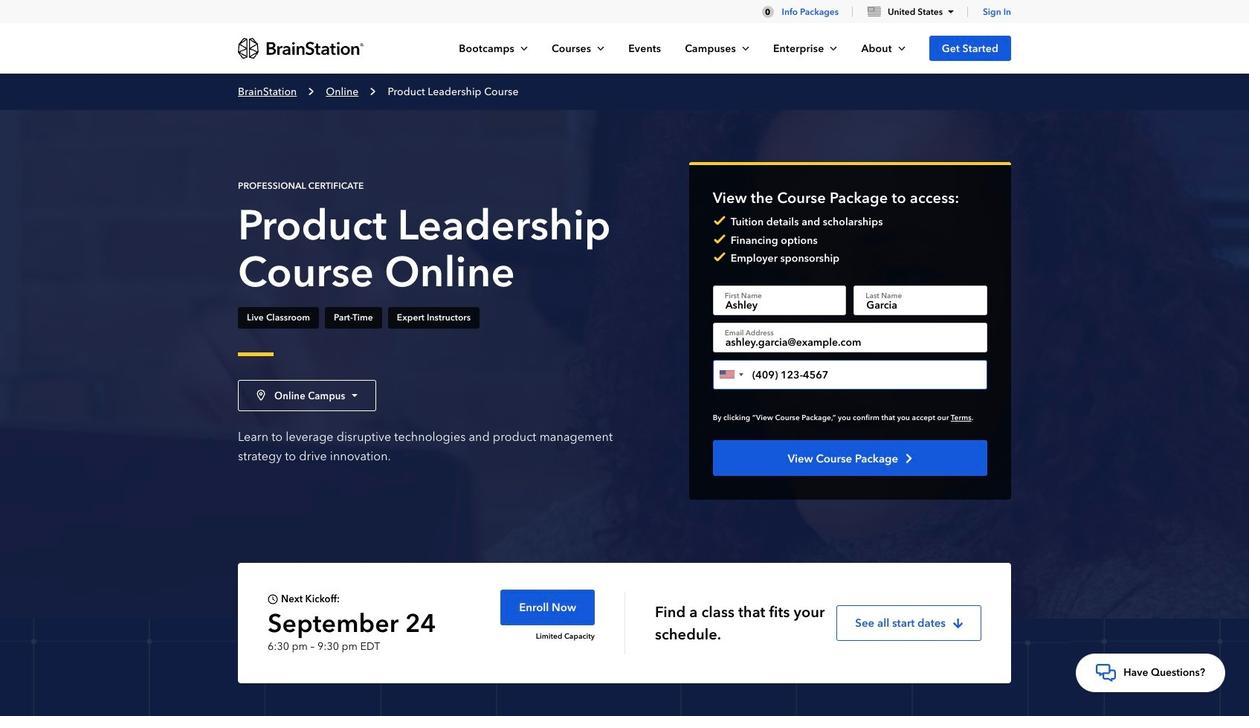 Task type: locate. For each thing, give the bounding box(es) containing it.
First Name text field
[[713, 285, 847, 315]]

Phone Number telephone field
[[713, 360, 988, 389]]

brainstation image
[[238, 38, 364, 59]]



Task type: describe. For each thing, give the bounding box(es) containing it.
Telephone country code field
[[714, 360, 748, 389]]

Last Name text field
[[854, 285, 988, 315]]

Email email field
[[713, 322, 988, 352]]



